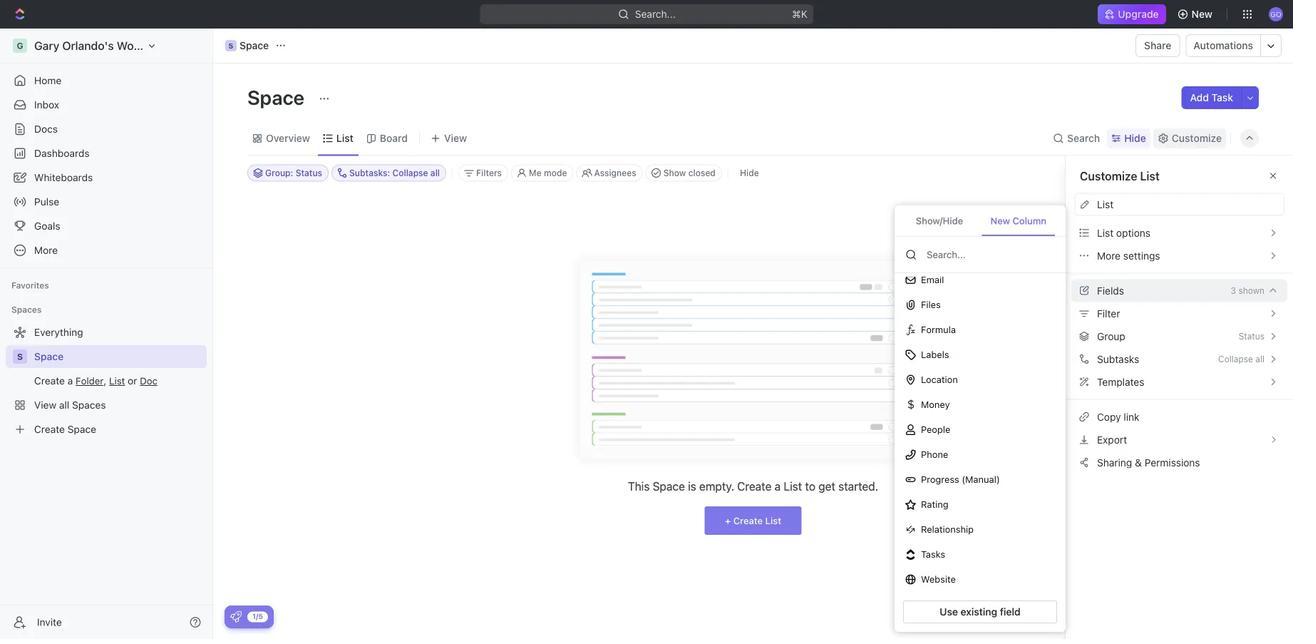 Task type: vqa. For each thing, say whether or not it's contained in the screenshot.
OPTIONS
yes



Task type: locate. For each thing, give the bounding box(es) containing it.
space, , element
[[225, 40, 237, 51], [13, 349, 27, 364]]

add task
[[1191, 92, 1234, 103]]

more for more
[[34, 244, 58, 256]]

shown
[[1239, 286, 1265, 296]]

hide right closed at the right top
[[740, 168, 759, 178]]

doc button
[[140, 375, 158, 387]]

1 vertical spatial customize
[[1080, 169, 1138, 183]]

list right ,
[[109, 375, 125, 387]]

1 horizontal spatial view
[[444, 132, 467, 144]]

gary
[[34, 39, 59, 52]]

a
[[68, 375, 73, 387], [775, 480, 781, 493]]

0 vertical spatial view
[[444, 132, 467, 144]]

list options button
[[1075, 221, 1285, 244]]

customize up search tasks... text field
[[1172, 132, 1222, 144]]

1 vertical spatial view
[[34, 399, 56, 411]]

0 vertical spatial all
[[431, 168, 440, 178]]

space for create space
[[68, 423, 96, 435]]

more down list options
[[1098, 250, 1121, 261]]

customize for customize list
[[1080, 169, 1138, 183]]

list left the options
[[1098, 227, 1114, 239]]

view up filters dropdown button
[[444, 132, 467, 144]]

list up subtasks:
[[336, 132, 354, 144]]

2 vertical spatial all
[[59, 399, 69, 411]]

this space is empty. create a list to get started.
[[628, 480, 879, 493]]

g
[[17, 41, 23, 51]]

more button
[[6, 239, 207, 262]]

copy link button
[[1075, 405, 1285, 428]]

new column button
[[982, 207, 1055, 236]]

sharing
[[1098, 456, 1133, 468]]

create a folder , list or doc
[[34, 375, 158, 387]]

0 vertical spatial a
[[68, 375, 73, 387]]

0 horizontal spatial view
[[34, 399, 56, 411]]

more inside button
[[1098, 250, 1121, 261]]

hide button
[[1108, 128, 1151, 148]]

onboarding checklist button element
[[230, 611, 242, 623]]

spaces down folder button
[[72, 399, 106, 411]]

all up create space
[[59, 399, 69, 411]]

view up create space
[[34, 399, 56, 411]]

progress
[[921, 474, 960, 485]]

s inside s space
[[229, 41, 234, 50]]

more
[[34, 244, 58, 256], [1098, 250, 1121, 261]]

1 vertical spatial a
[[775, 480, 781, 493]]

sharing & permissions button
[[1075, 451, 1285, 474]]

1 vertical spatial new
[[991, 215, 1011, 226]]

a left to
[[775, 480, 781, 493]]

more down goals
[[34, 244, 58, 256]]

search button
[[1049, 128, 1105, 148]]

0 vertical spatial spaces
[[11, 305, 42, 315]]

website
[[921, 574, 956, 585]]

view for view all spaces
[[34, 399, 56, 411]]

customize button
[[1154, 128, 1227, 148]]

1 vertical spatial all
[[1256, 354, 1265, 364]]

0 horizontal spatial a
[[68, 375, 73, 387]]

folder
[[76, 375, 104, 387]]

2 horizontal spatial all
[[1256, 354, 1265, 364]]

status right group:
[[296, 168, 322, 178]]

new inside tab list
[[991, 215, 1011, 226]]

copy link
[[1098, 411, 1140, 423]]

all inside tree
[[59, 399, 69, 411]]

sidebar navigation
[[0, 29, 216, 639]]

create space
[[34, 423, 96, 435]]

filters
[[476, 168, 502, 178]]

show closed button
[[646, 164, 722, 182]]

0 horizontal spatial collapse
[[393, 168, 428, 178]]

favorites
[[11, 280, 49, 290]]

0 vertical spatial s
[[229, 41, 234, 50]]

all for view all spaces
[[59, 399, 69, 411]]

hide
[[1125, 132, 1147, 144], [740, 168, 759, 178]]

1 horizontal spatial more
[[1098, 250, 1121, 261]]

1 vertical spatial spaces
[[72, 399, 106, 411]]

existing
[[961, 606, 998, 618]]

&
[[1135, 456, 1142, 468]]

home link
[[6, 69, 207, 92]]

tasks
[[921, 549, 946, 560]]

list down the customize list
[[1098, 198, 1114, 210]]

link
[[1124, 411, 1140, 423]]

subtasks: collapse all
[[349, 168, 440, 178]]

1 horizontal spatial customize
[[1172, 132, 1222, 144]]

1 horizontal spatial s
[[229, 41, 234, 50]]

status
[[296, 168, 322, 178], [1239, 331, 1265, 341]]

0 horizontal spatial s
[[17, 352, 23, 362]]

3 shown
[[1231, 286, 1265, 296]]

more inside dropdown button
[[34, 244, 58, 256]]

1 vertical spatial status
[[1239, 331, 1265, 341]]

1 horizontal spatial spaces
[[72, 399, 106, 411]]

1 vertical spatial hide
[[740, 168, 759, 178]]

gary orlando's workspace
[[34, 39, 176, 52]]

pulse
[[34, 196, 59, 208]]

collapse up templates button
[[1219, 354, 1254, 364]]

field
[[1000, 606, 1021, 618]]

spaces inside the view all spaces link
[[72, 399, 106, 411]]

create space link
[[6, 418, 204, 441]]

phone
[[921, 449, 949, 460]]

group:
[[265, 168, 293, 178]]

1 horizontal spatial hide
[[1125, 132, 1147, 144]]

status up collapse all at bottom
[[1239, 331, 1265, 341]]

1 horizontal spatial new
[[1192, 8, 1213, 20]]

0 vertical spatial new
[[1192, 8, 1213, 20]]

progress (manual)
[[921, 474, 1000, 485]]

1 vertical spatial s
[[17, 352, 23, 362]]

space
[[240, 40, 269, 51], [247, 85, 309, 109], [34, 351, 64, 362], [68, 423, 96, 435], [653, 480, 685, 493]]

new
[[1192, 8, 1213, 20], [991, 215, 1011, 226]]

customize inside button
[[1172, 132, 1222, 144]]

s
[[229, 41, 234, 50], [17, 352, 23, 362]]

create right +
[[734, 515, 763, 526]]

filter
[[1098, 307, 1121, 319]]

1 horizontal spatial space, , element
[[225, 40, 237, 51]]

0 horizontal spatial status
[[296, 168, 322, 178]]

⌘k
[[792, 8, 808, 20]]

s for s space
[[229, 41, 234, 50]]

automations
[[1194, 40, 1254, 51]]

0 vertical spatial customize
[[1172, 132, 1222, 144]]

show/hide button
[[906, 207, 974, 236]]

mode
[[544, 168, 567, 178]]

empty.
[[700, 480, 735, 493]]

create up view all spaces
[[34, 375, 65, 387]]

0 horizontal spatial all
[[59, 399, 69, 411]]

0 horizontal spatial space, , element
[[13, 349, 27, 364]]

all down the shown
[[1256, 354, 1265, 364]]

0 horizontal spatial customize
[[1080, 169, 1138, 183]]

new left column
[[991, 215, 1011, 226]]

(manual)
[[962, 474, 1000, 485]]

view for view
[[444, 132, 467, 144]]

add
[[1191, 92, 1210, 103]]

hide button
[[735, 164, 765, 182]]

0 horizontal spatial more
[[34, 244, 58, 256]]

0 horizontal spatial spaces
[[11, 305, 42, 315]]

hide up the customize list
[[1125, 132, 1147, 144]]

new up automations
[[1192, 8, 1213, 20]]

share button
[[1136, 34, 1181, 57]]

go button
[[1265, 3, 1288, 26]]

1 vertical spatial collapse
[[1219, 354, 1254, 364]]

list inside create a folder , list or doc
[[109, 375, 125, 387]]

all down view dropdown button
[[431, 168, 440, 178]]

1 horizontal spatial collapse
[[1219, 354, 1254, 364]]

orlando's
[[62, 39, 114, 52]]

export button
[[1075, 428, 1285, 451]]

hide inside dropdown button
[[1125, 132, 1147, 144]]

tree
[[6, 321, 207, 441]]

tab list
[[895, 205, 1066, 237]]

spaces down favorites button
[[11, 305, 42, 315]]

view inside button
[[444, 132, 467, 144]]

tree containing everything
[[6, 321, 207, 441]]

0 horizontal spatial new
[[991, 215, 1011, 226]]

1 vertical spatial space, , element
[[13, 349, 27, 364]]

0 vertical spatial hide
[[1125, 132, 1147, 144]]

0 horizontal spatial hide
[[740, 168, 759, 178]]

a left folder on the left bottom
[[68, 375, 73, 387]]

customize down hide dropdown button
[[1080, 169, 1138, 183]]

everything link
[[6, 321, 204, 344]]

group: status
[[265, 168, 322, 178]]

overview link
[[263, 128, 310, 148]]

create up + create list
[[738, 480, 772, 493]]

collapse down board
[[393, 168, 428, 178]]

templates button
[[1075, 370, 1285, 393]]

s inside navigation
[[17, 352, 23, 362]]

view inside sidebar navigation
[[34, 399, 56, 411]]



Task type: describe. For each thing, give the bounding box(es) containing it.
task
[[1212, 92, 1234, 103]]

goals link
[[6, 215, 207, 237]]

this
[[628, 480, 650, 493]]

dashboards link
[[6, 142, 207, 165]]

go
[[1271, 10, 1282, 18]]

invite
[[37, 616, 62, 628]]

me mode
[[529, 168, 567, 178]]

templates
[[1098, 376, 1145, 388]]

a inside tree
[[68, 375, 73, 387]]

everything
[[34, 326, 83, 338]]

list down this space is empty. create a list to get started. at the bottom
[[766, 515, 782, 526]]

tab list containing show/hide
[[895, 205, 1066, 237]]

customize list
[[1080, 169, 1160, 183]]

rating
[[921, 499, 949, 510]]

column
[[1013, 215, 1047, 226]]

doc
[[140, 375, 158, 387]]

s for s
[[17, 352, 23, 362]]

me
[[529, 168, 542, 178]]

view all spaces
[[34, 399, 106, 411]]

create down view all spaces
[[34, 423, 65, 435]]

1/5
[[252, 612, 263, 620]]

gary orlando's workspace, , element
[[13, 39, 27, 53]]

relationship
[[921, 524, 974, 535]]

location
[[921, 374, 958, 385]]

is
[[688, 480, 697, 493]]

upgrade link
[[1099, 4, 1166, 24]]

new for new
[[1192, 8, 1213, 20]]

hide inside button
[[740, 168, 759, 178]]

3
[[1231, 286, 1237, 296]]

formula
[[921, 324, 956, 335]]

1 horizontal spatial all
[[431, 168, 440, 178]]

docs
[[34, 123, 58, 135]]

0 vertical spatial space, , element
[[225, 40, 237, 51]]

assignees button
[[577, 164, 643, 182]]

list inside button
[[1098, 227, 1114, 239]]

workspace
[[117, 39, 176, 52]]

search
[[1068, 132, 1101, 144]]

space link
[[34, 345, 204, 368]]

show
[[664, 168, 686, 178]]

more settings button
[[1075, 244, 1285, 267]]

filters button
[[459, 164, 509, 182]]

space for s space
[[240, 40, 269, 51]]

whiteboards link
[[6, 166, 207, 189]]

money
[[921, 399, 950, 410]]

+
[[725, 515, 731, 526]]

list link
[[334, 128, 354, 148]]

use
[[940, 606, 958, 618]]

home
[[34, 75, 62, 86]]

sharing & permissions
[[1098, 456, 1201, 468]]

onboarding checklist button image
[[230, 611, 242, 623]]

view button
[[426, 122, 472, 155]]

list down hide dropdown button
[[1141, 169, 1160, 183]]

use existing field
[[940, 606, 1021, 618]]

filter button
[[1075, 302, 1285, 325]]

Search tasks... text field
[[1116, 162, 1259, 184]]

labels
[[921, 349, 950, 360]]

0 vertical spatial status
[[296, 168, 322, 178]]

board
[[380, 132, 408, 144]]

1 horizontal spatial status
[[1239, 331, 1265, 341]]

new column
[[991, 215, 1047, 226]]

Search field
[[926, 248, 1055, 261]]

,
[[104, 375, 106, 387]]

settings
[[1124, 250, 1161, 261]]

tree inside sidebar navigation
[[6, 321, 207, 441]]

export
[[1098, 434, 1128, 445]]

show closed
[[664, 168, 716, 178]]

0 vertical spatial collapse
[[393, 168, 428, 178]]

customize for customize
[[1172, 132, 1222, 144]]

me mode button
[[511, 164, 574, 182]]

inbox link
[[6, 93, 207, 116]]

files
[[921, 299, 941, 310]]

goals
[[34, 220, 60, 232]]

list left to
[[784, 480, 803, 493]]

assignees
[[594, 168, 637, 178]]

started.
[[839, 480, 879, 493]]

all for collapse all
[[1256, 354, 1265, 364]]

show/hide
[[916, 215, 964, 226]]

space for this space is empty. create a list to get started.
[[653, 480, 685, 493]]

1 horizontal spatial a
[[775, 480, 781, 493]]

+ create list
[[725, 515, 782, 526]]

more for more settings
[[1098, 250, 1121, 261]]

new for new column
[[991, 215, 1011, 226]]

group
[[1098, 330, 1126, 342]]

add task button
[[1182, 86, 1242, 109]]

subtasks:
[[349, 168, 390, 178]]

get
[[819, 480, 836, 493]]

overview
[[266, 132, 310, 144]]

collapse all
[[1219, 354, 1265, 364]]

list button
[[109, 375, 125, 387]]

people
[[921, 424, 951, 435]]

export button
[[1075, 428, 1285, 451]]

search...
[[635, 8, 676, 20]]

inbox
[[34, 99, 59, 111]]

new button
[[1172, 3, 1222, 26]]

view all spaces link
[[6, 394, 204, 416]]

upgrade
[[1119, 8, 1159, 20]]

s space
[[229, 40, 269, 51]]

folder button
[[76, 375, 104, 387]]

dashboards
[[34, 147, 90, 159]]

board link
[[377, 128, 408, 148]]

permissions
[[1145, 456, 1201, 468]]



